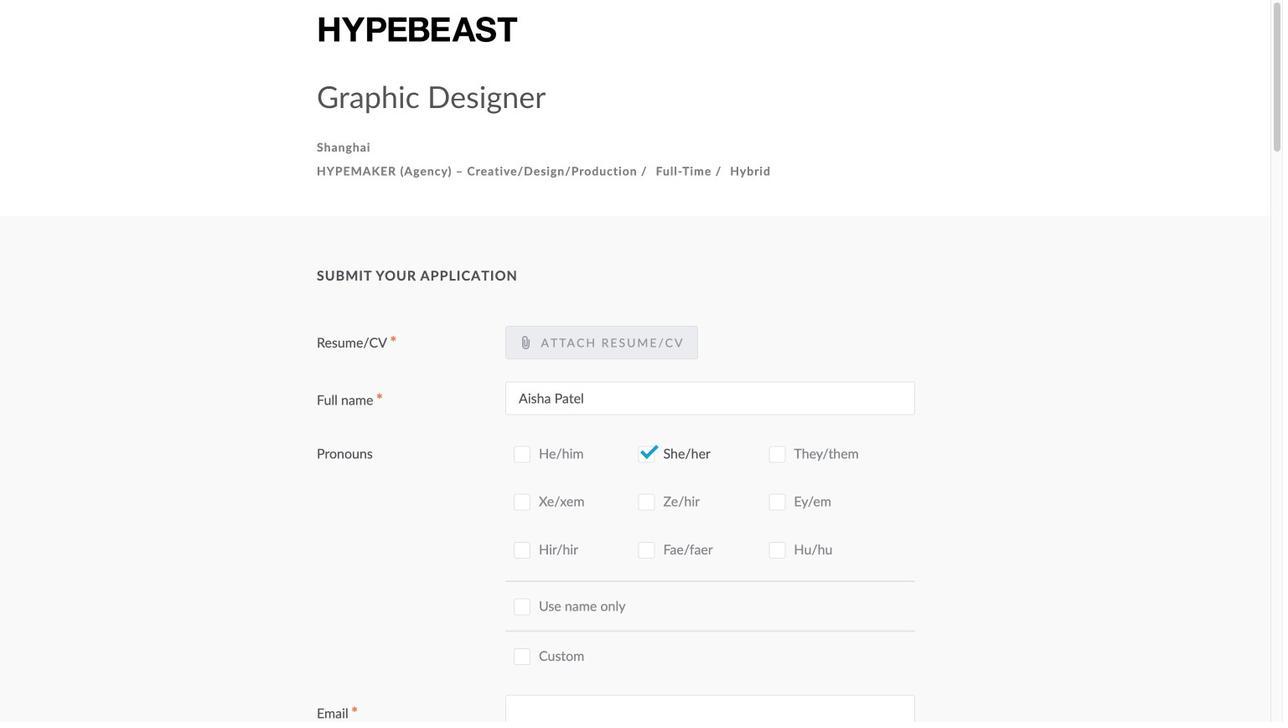 Task type: locate. For each thing, give the bounding box(es) containing it.
None checkbox
[[769, 446, 786, 463], [639, 495, 655, 511], [769, 495, 786, 511], [514, 543, 531, 559], [639, 543, 655, 559], [769, 543, 786, 559], [514, 649, 531, 666], [769, 446, 786, 463], [639, 495, 655, 511], [769, 495, 786, 511], [514, 543, 531, 559], [639, 543, 655, 559], [769, 543, 786, 559], [514, 649, 531, 666]]

hypebeast logo image
[[317, 15, 519, 44]]

None text field
[[506, 382, 916, 415]]

None email field
[[506, 695, 916, 723]]

None checkbox
[[514, 446, 531, 463], [639, 446, 655, 463], [514, 495, 531, 511], [514, 599, 531, 616], [514, 446, 531, 463], [639, 446, 655, 463], [514, 495, 531, 511], [514, 599, 531, 616]]



Task type: vqa. For each thing, say whether or not it's contained in the screenshot.
paperclip image
yes



Task type: describe. For each thing, give the bounding box(es) containing it.
paperclip image
[[519, 336, 533, 350]]



